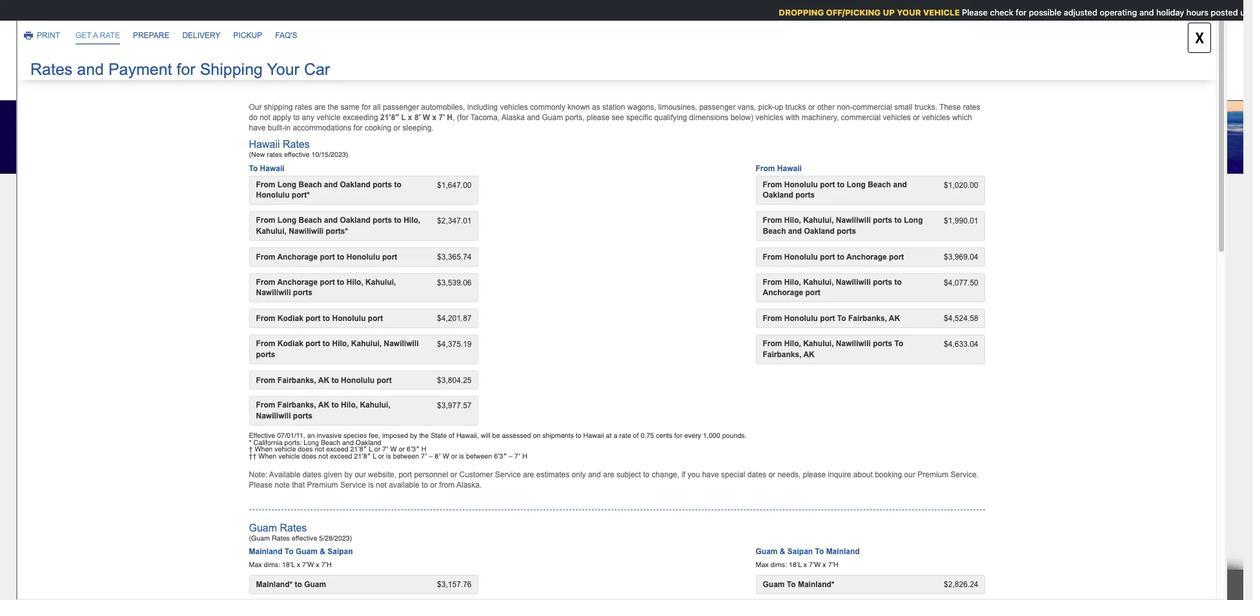Task type: describe. For each thing, give the bounding box(es) containing it.
our
[[557, 276, 573, 291]]

we're
[[222, 276, 249, 291]]

for for vehicle
[[1011, 7, 1022, 17]]

1-
[[490, 394, 499, 409]]

off/picking
[[821, 7, 876, 17]]

0 horizontal spatial rate
[[289, 581, 311, 596]]

0 vertical spatial here
[[247, 308, 269, 323]]

0 horizontal spatial matson
[[274, 394, 310, 409]]

1 is from the left
[[633, 258, 640, 272]]

1 horizontal spatial auto
[[415, 394, 437, 409]]

before
[[722, 394, 753, 409]]

hawaii,
[[460, 258, 496, 272]]

logistics link
[[713, 68, 789, 94]]

click
[[410, 339, 432, 354]]

service
[[940, 258, 974, 272]]

pickup
[[777, 502, 803, 513]]

1 vertical spatial alaska
[[519, 339, 551, 354]]

book
[[225, 547, 256, 565]]

possible
[[1024, 7, 1057, 17]]

rate link
[[278, 573, 321, 600]]

carefully
[[492, 276, 533, 291]]

contact
[[976, 74, 1010, 85]]

0 horizontal spatial auto
[[270, 276, 292, 291]]

specialists
[[339, 276, 389, 291]]

and right hawaii
[[368, 308, 387, 323]]

1 vertical spatial guam/micronesia
[[389, 308, 475, 323]]

get
[[414, 502, 428, 513]]

it
[[252, 369, 261, 387]]

vehicle
[[918, 7, 955, 17]]

alaska inside the shipping your vehicle between the mainland and hawaii, alaska or guam/micronesia                                         is easy! matson is proud to offer the most frequent, dependable service in the                                         trade. we're the auto shipping specialists -- we treat your auto carefully and                                         our people are professionals.
[[498, 258, 530, 272]]

us
[[1012, 74, 1022, 85]]

dropping
[[774, 7, 819, 17]]

x button
[[1189, 23, 1212, 53]]

notifications
[[845, 189, 937, 210]]

shipping inside the shipping your vehicle between the mainland and hawaii, alaska or guam/micronesia                                         is easy! matson is proud to offer the most frequent, dependable service in the                                         trade. we're the auto shipping specialists -- we treat your auto carefully and                                         our people are professionals.
[[222, 258, 265, 272]]

shipping your vehicle between the mainland and hawaii, alaska or guam/micronesia                                         is easy! matson is proud to offer the most frequent, dependable service in the                                         trade. we're the auto shipping specialists -- we treat your auto carefully and                                         our people are professionals.
[[222, 258, 1035, 291]]

0 vertical spatial terms
[[543, 308, 572, 323]]

hours
[[1182, 7, 1204, 17]]

in
[[977, 258, 986, 272]]

professionals.
[[630, 276, 697, 291]]

adjusted
[[1059, 7, 1093, 17]]

to
[[750, 258, 760, 272]]

dropping off/picking up your vehicle please check for possible adjusted operating and holiday hours posted unde
[[774, 7, 1254, 17]]

0 horizontal spatial conditions
[[596, 308, 649, 323]]

2 as from the left
[[477, 394, 487, 409]]

latest notifications
[[798, 189, 940, 210]]

easy!
[[643, 258, 668, 272]]

instructions
[[661, 394, 719, 409]]

guam/micronesia inside the shipping your vehicle between the mainland and hawaii, alaska or guam/micronesia                                         is easy! matson is proud to offer the most frequent, dependable service in the                                         trade. we're the auto shipping specialists -- we treat your auto carefully and                                         our people are professionals.
[[545, 258, 630, 272]]

2-
[[499, 394, 509, 409]]

works
[[264, 369, 302, 387]]

your down alaska,
[[391, 394, 413, 409]]

or
[[532, 258, 542, 272]]

prepare link
[[218, 573, 277, 600]]

car shipped by matson to hawaii at beach during sunset. image
[[0, 0, 1244, 174]]

operating
[[1095, 7, 1132, 17]]

1 vertical spatial please
[[529, 394, 561, 409]]

posted
[[1206, 7, 1233, 17]]

click here link
[[410, 339, 456, 354]]

most
[[805, 258, 830, 272]]

trade.
[[1006, 258, 1035, 272]]

up
[[878, 7, 890, 17]]

booking
[[479, 211, 583, 250]]

about matson link
[[555, 68, 635, 94]]

shipping inside the shipping your vehicle between the mainland and hawaii, alaska or guam/micronesia                                         is easy! matson is proud to offer the most frequent, dependable service in the                                         trade. we're the auto shipping specialists -- we treat your auto carefully and                                         our people are professionals.
[[294, 276, 336, 291]]

time?
[[245, 394, 272, 409]]

about matson
[[555, 74, 616, 85]]

delivery
[[655, 502, 688, 513]]

unde
[[1235, 7, 1254, 17]]

bell image
[[940, 192, 956, 208]]

pay                                                 method link
[[457, 573, 534, 600]]

1 vertical spatial terms
[[618, 339, 648, 354]]

auto.
[[822, 394, 847, 409]]

the right in on the right
[[988, 258, 1004, 272]]

4.
[[518, 394, 527, 409]]

matson's
[[474, 339, 517, 354]]

top menu navigation
[[555, 68, 1022, 94]]

3-
[[509, 394, 518, 409]]

shipping between tacoma and alaska, click here for matson's alaska bill of lading terms and conditions
[[222, 339, 724, 354]]

my for book
[[259, 547, 277, 565]]

people
[[576, 276, 609, 291]]

ship
[[222, 211, 278, 250]]

and up instructions
[[651, 339, 669, 354]]

shipping inside top menu navigation
[[655, 74, 694, 85]]

for for alaska,
[[459, 339, 472, 354]]

first time? matson makes shipping your auto as easy as 1-2-3-4. please review the                                                   shipping instructions before booking your auto.
[[222, 394, 847, 409]]

1 - from the left
[[391, 276, 395, 291]]

1 as from the left
[[440, 394, 450, 409]]

4
[[783, 449, 797, 488]]

method
[[487, 581, 524, 596]]

logistics
[[732, 74, 770, 85]]



Task type: vqa. For each thing, say whether or not it's contained in the screenshot.
Terms to the left
yes



Task type: locate. For each thing, give the bounding box(es) containing it.
1 vertical spatial of
[[571, 339, 581, 354]]

matson up the professionals.
[[670, 258, 706, 272]]

as left the 1- at the left bottom of the page
[[477, 394, 487, 409]]

shipping right the makes
[[346, 394, 388, 409]]

0 vertical spatial conditions
[[596, 308, 649, 323]]

proud
[[718, 258, 747, 272]]

0 horizontal spatial here
[[247, 308, 269, 323]]

dependable
[[880, 258, 938, 272]]

0 vertical spatial for
[[1011, 7, 1022, 17]]

vehicle
[[292, 258, 326, 272]]

shipping down the vehicle
[[294, 276, 336, 291]]

terms
[[543, 308, 572, 323], [618, 339, 648, 354]]

x
[[1196, 27, 1205, 48]]

for left matson's at left
[[271, 308, 285, 323]]

check
[[985, 7, 1009, 17]]

the right we're
[[251, 276, 267, 291]]

latest notifications button
[[798, 189, 956, 210]]

lading up the 'review'
[[583, 339, 616, 354]]

0 vertical spatial bill
[[477, 308, 493, 323]]

first
[[222, 394, 243, 409]]

community
[[886, 74, 937, 85]]

1 vertical spatial conditions
[[672, 339, 724, 354]]

conditions
[[596, 308, 649, 323], [672, 339, 724, 354]]

the right offer at the top right
[[787, 258, 803, 272]]

0 vertical spatial of
[[495, 308, 505, 323]]

and left alaska,
[[352, 339, 371, 354]]

1 vertical spatial shipping
[[346, 394, 388, 409]]

we
[[401, 276, 415, 291]]

between up specialists
[[328, 258, 371, 272]]

the up specialists
[[373, 258, 389, 272]]

matson down works
[[274, 394, 310, 409]]

1 horizontal spatial lading
[[583, 339, 616, 354]]

2 horizontal spatial matson
[[670, 258, 706, 272]]

2 vertical spatial matson
[[274, 394, 310, 409]]

get a rate
[[414, 502, 454, 513]]

offer
[[762, 258, 785, 272]]

1 horizontal spatial guam/micronesia
[[545, 258, 630, 272]]

2 horizontal spatial auto
[[467, 276, 489, 291]]

auto for ship
[[326, 211, 384, 250]]

guam/micronesia up click here link at the bottom left
[[389, 308, 475, 323]]

main content
[[28, 174, 1244, 600]]

1 horizontal spatial rate
[[436, 502, 454, 513]]

is left the "easy!"
[[633, 258, 640, 272]]

1 horizontal spatial as
[[477, 394, 487, 409]]

online
[[390, 211, 473, 250]]

prepare
[[229, 581, 267, 596]]

ship my auto online booking
[[222, 211, 583, 250]]

1 vertical spatial matson
[[670, 258, 706, 272]]

and up treat
[[439, 258, 457, 272]]

auto
[[326, 211, 384, 250], [280, 547, 308, 565]]

is left proud at the top of the page
[[708, 258, 716, 272]]

my right book
[[259, 547, 277, 565]]

click here link
[[222, 308, 271, 323]]

preparation
[[528, 502, 578, 513]]

pay
[[467, 581, 485, 596]]

about
[[555, 74, 582, 85]]

2 vertical spatial for
[[459, 339, 472, 354]]

0 horizontal spatial is
[[633, 258, 640, 272]]

how
[[222, 369, 249, 387]]

the
[[373, 258, 389, 272], [787, 258, 803, 272], [988, 258, 1004, 272], [251, 276, 267, 291], [597, 394, 613, 409]]

of up the 'review'
[[571, 339, 581, 354]]

main content containing ship my auto online booking
[[28, 174, 1244, 600]]

please left check
[[957, 7, 983, 17]]

and left holiday
[[1135, 7, 1149, 17]]

auto down hawaii,
[[467, 276, 489, 291]]

your right treat
[[443, 276, 465, 291]]

conditions up instructions
[[672, 339, 724, 354]]

auto up specialists
[[326, 211, 384, 250]]

0 vertical spatial matson
[[584, 74, 616, 85]]

1 horizontal spatial of
[[571, 339, 581, 354]]

0 horizontal spatial lading
[[507, 308, 540, 323]]

here
[[247, 308, 269, 323], [434, 339, 456, 354]]

0 horizontal spatial as
[[440, 394, 450, 409]]

my up the vehicle
[[284, 211, 320, 250]]

rate down book my auto
[[289, 581, 311, 596]]

1 vertical spatial shipping link
[[322, 573, 386, 600]]

0 vertical spatial rate
[[436, 502, 454, 513]]

makes
[[312, 394, 344, 409]]

and left the our
[[536, 276, 554, 291]]

treat
[[417, 276, 440, 291]]

1 horizontal spatial shipping link
[[635, 68, 713, 94]]

summary link
[[387, 573, 456, 600]]

are
[[612, 276, 627, 291]]

auto up rate link
[[280, 547, 308, 565]]

lading
[[507, 308, 540, 323], [583, 339, 616, 354]]

0 vertical spatial shipping
[[294, 276, 336, 291]]

1 horizontal spatial shipping
[[346, 394, 388, 409]]

for left matson's
[[459, 339, 472, 354]]

here right click in the bottom of the page
[[434, 339, 456, 354]]

alaska,
[[373, 339, 408, 354]]

matson inside the shipping your vehicle between the mainland and hawaii, alaska or guam/micronesia                                         is easy! matson is proud to offer the most frequent, dependable service in the                                         trade. we're the auto shipping specialists -- we treat your auto carefully and                                         our people are professionals.
[[670, 258, 706, 272]]

0 horizontal spatial bill
[[477, 308, 493, 323]]

1 vertical spatial between
[[267, 339, 309, 354]]

as left easy
[[440, 394, 450, 409]]

of
[[495, 308, 505, 323], [571, 339, 581, 354]]

shipping
[[294, 276, 336, 291], [346, 394, 388, 409]]

bill
[[477, 308, 493, 323], [553, 339, 569, 354]]

as
[[440, 394, 450, 409], [477, 394, 487, 409]]

blue matson logo with ocean, shipping, truck, rail and logistics written beneath it. image
[[222, 44, 402, 97]]

click
[[222, 308, 245, 323]]

1 horizontal spatial here
[[434, 339, 456, 354]]

guam/micronesia up people
[[545, 258, 630, 272]]

0 horizontal spatial please
[[529, 394, 561, 409]]

1 horizontal spatial matson
[[584, 74, 616, 85]]

rate right a
[[436, 502, 454, 513]]

auto down the vehicle
[[270, 276, 292, 291]]

0 horizontal spatial between
[[267, 339, 309, 354]]

2
[[545, 449, 560, 488]]

bill up matson's
[[477, 308, 493, 323]]

1 vertical spatial here
[[434, 339, 456, 354]]

contact us
[[976, 74, 1022, 85]]

latest
[[798, 189, 842, 210]]

my for ship
[[284, 211, 320, 250]]

0 vertical spatial my
[[284, 211, 320, 250]]

is
[[633, 258, 640, 272], [708, 258, 716, 272]]

1 vertical spatial rate
[[289, 581, 311, 596]]

bill up the 'review'
[[553, 339, 569, 354]]

0 vertical spatial please
[[957, 7, 983, 17]]

your
[[892, 7, 916, 17]]

frequent,
[[832, 258, 877, 272]]

0 vertical spatial alaska
[[498, 258, 530, 272]]

easy
[[453, 394, 474, 409]]

alaska up carefully
[[498, 258, 530, 272]]

1 horizontal spatial please
[[957, 7, 983, 17]]

0 vertical spatial lading
[[507, 308, 540, 323]]

0 horizontal spatial shipping link
[[322, 573, 386, 600]]

matson's
[[287, 308, 330, 323]]

hawaii
[[333, 308, 366, 323]]

review
[[563, 394, 595, 409]]

for right check
[[1011, 7, 1022, 17]]

auto left easy
[[415, 394, 437, 409]]

the right the 'review'
[[597, 394, 613, 409]]

1 vertical spatial auto
[[280, 547, 308, 565]]

mainland
[[391, 258, 436, 272]]

Search search field
[[893, 36, 1022, 53]]

how it works
[[222, 369, 302, 387]]

0 vertical spatial between
[[328, 258, 371, 272]]

alaska right matson's
[[519, 339, 551, 354]]

0 horizontal spatial auto
[[280, 547, 308, 565]]

your
[[267, 258, 289, 272], [443, 276, 465, 291], [391, 394, 413, 409], [798, 394, 820, 409]]

here right click
[[247, 308, 269, 323]]

a
[[430, 502, 435, 513]]

0 vertical spatial guam/micronesia
[[545, 258, 630, 272]]

1 horizontal spatial auto
[[326, 211, 384, 250]]

1 horizontal spatial is
[[708, 258, 716, 272]]

matson right 'about'
[[584, 74, 616, 85]]

investors
[[808, 74, 847, 85]]

terms down the are
[[618, 339, 648, 354]]

shipping link
[[635, 68, 713, 94], [322, 573, 386, 600]]

pay                                                 method
[[467, 581, 524, 596]]

investors link
[[789, 68, 867, 94]]

1 horizontal spatial between
[[328, 258, 371, 272]]

2 is from the left
[[708, 258, 716, 272]]

terms down the our
[[543, 308, 572, 323]]

2 horizontal spatial for
[[1011, 7, 1022, 17]]

between inside the shipping your vehicle between the mainland and hawaii, alaska or guam/micronesia                                         is easy! matson is proud to offer the most frequent, dependable service in the                                         trade. we're the auto shipping specialists -- we treat your auto carefully and                                         our people are professionals.
[[328, 258, 371, 272]]

0 vertical spatial shipping link
[[635, 68, 713, 94]]

0 horizontal spatial of
[[495, 308, 505, 323]]

lading down carefully
[[507, 308, 540, 323]]

summary
[[398, 581, 445, 596]]

booking
[[755, 394, 795, 409]]

3
[[664, 449, 679, 488]]

1 horizontal spatial bill
[[553, 339, 569, 354]]

tacoma
[[312, 339, 350, 354]]

1 vertical spatial my
[[259, 547, 277, 565]]

1 vertical spatial lading
[[583, 339, 616, 354]]

0 horizontal spatial guam/micronesia
[[389, 308, 475, 323]]

your left auto.
[[798, 394, 820, 409]]

contact us link
[[956, 68, 1022, 94]]

1 vertical spatial for
[[271, 308, 285, 323]]

auto
[[270, 276, 292, 291], [467, 276, 489, 291], [415, 394, 437, 409]]

for
[[1011, 7, 1022, 17], [271, 308, 285, 323], [459, 339, 472, 354]]

holiday
[[1151, 7, 1179, 17]]

0 vertical spatial auto
[[326, 211, 384, 250]]

community link
[[867, 68, 956, 94]]

your left the vehicle
[[267, 258, 289, 272]]

my
[[284, 211, 320, 250], [259, 547, 277, 565]]

and
[[1135, 7, 1149, 17], [439, 258, 457, 272], [536, 276, 554, 291], [368, 308, 387, 323], [575, 308, 593, 323], [352, 339, 371, 354], [651, 339, 669, 354]]

0 horizontal spatial shipping
[[294, 276, 336, 291]]

auto for book
[[280, 547, 308, 565]]

between
[[328, 258, 371, 272], [267, 339, 309, 354]]

matson inside top menu navigation
[[584, 74, 616, 85]]

of up matson's
[[495, 308, 505, 323]]

0 horizontal spatial my
[[259, 547, 277, 565]]

1 vertical spatial bill
[[553, 339, 569, 354]]

and down people
[[575, 308, 593, 323]]

please right the 4.
[[529, 394, 561, 409]]

2 - from the left
[[395, 276, 398, 291]]

rate
[[436, 502, 454, 513], [289, 581, 311, 596]]

conditions down the are
[[596, 308, 649, 323]]

0 horizontal spatial terms
[[543, 308, 572, 323]]

between up works
[[267, 339, 309, 354]]

0 horizontal spatial for
[[271, 308, 285, 323]]

guam/micronesia
[[545, 258, 630, 272], [389, 308, 475, 323]]

1 horizontal spatial my
[[284, 211, 320, 250]]

book my auto
[[225, 547, 308, 565]]

1 horizontal spatial terms
[[618, 339, 648, 354]]

1 horizontal spatial conditions
[[672, 339, 724, 354]]

1 horizontal spatial for
[[459, 339, 472, 354]]



